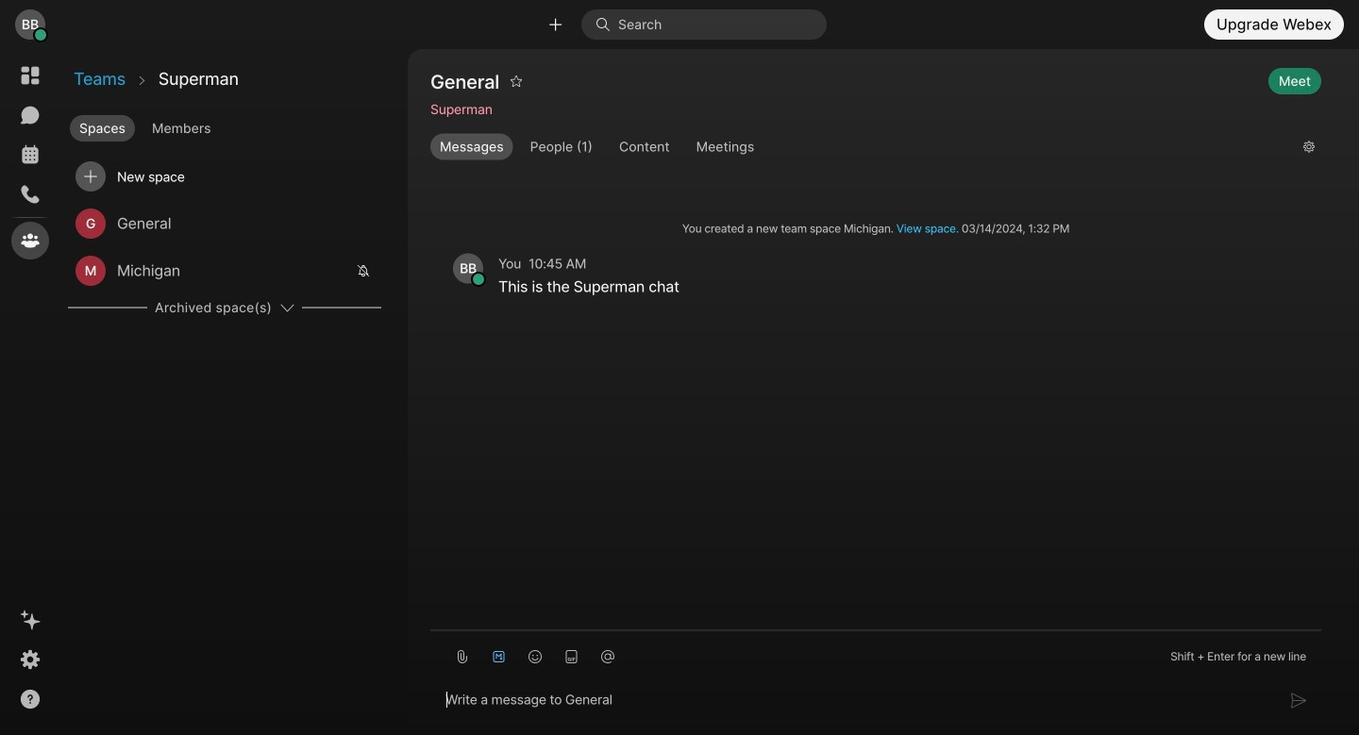 Task type: locate. For each thing, give the bounding box(es) containing it.
tab list
[[66, 108, 406, 144]]

message composer toolbar element
[[431, 631, 1322, 675]]

list item
[[68, 153, 381, 200]]

group
[[431, 134, 1289, 160]]

arrow down_16 image
[[279, 300, 295, 315]]

navigation
[[0, 49, 60, 736]]

notifications are muted for this space image
[[357, 264, 370, 278]]

webex tab list
[[11, 57, 49, 260]]

messages list
[[431, 174, 1322, 330]]



Task type: vqa. For each thing, say whether or not it's contained in the screenshot.
all messages option
no



Task type: describe. For each thing, give the bounding box(es) containing it.
general list item
[[68, 200, 381, 247]]

michigan, notifications are muted for this space list item
[[68, 247, 381, 295]]



